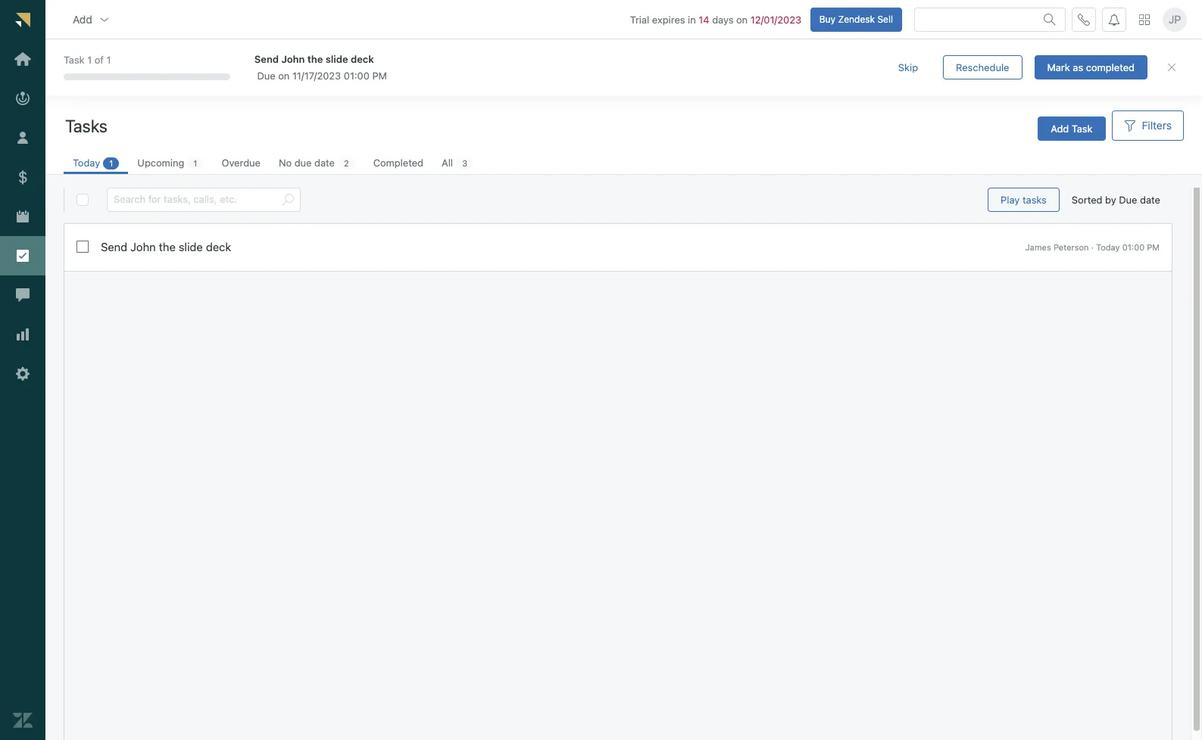 Task type: locate. For each thing, give the bounding box(es) containing it.
1 horizontal spatial john
[[281, 53, 305, 65]]

1 horizontal spatial 01:00
[[1122, 242, 1145, 252]]

the for send john the slide deck
[[159, 240, 176, 254]]

1 vertical spatial deck
[[206, 240, 231, 254]]

pm inside send john the slide deck due on 11/17/2023 01:00 pm
[[372, 70, 387, 82]]

jp
[[1169, 13, 1181, 26]]

trial expires in 14 days on 12/01/2023
[[630, 13, 801, 25]]

1 vertical spatial on
[[278, 70, 290, 82]]

slide inside send john the slide deck due on 11/17/2023 01:00 pm
[[326, 53, 348, 65]]

0 vertical spatial add
[[73, 13, 92, 25]]

no due date
[[279, 157, 335, 169]]

01:00 right 11/17/2023 on the top
[[344, 70, 370, 82]]

the
[[307, 53, 323, 65], [159, 240, 176, 254]]

all
[[442, 157, 453, 169]]

11/17/2023
[[292, 70, 341, 82]]

1 vertical spatial send
[[101, 240, 127, 254]]

1 vertical spatial pm
[[1147, 242, 1160, 252]]

1 vertical spatial due
[[1119, 194, 1137, 206]]

the up 11/17/2023 on the top
[[307, 53, 323, 65]]

days
[[712, 13, 734, 25]]

0 horizontal spatial task
[[64, 54, 85, 66]]

1 horizontal spatial slide
[[326, 53, 348, 65]]

deck
[[351, 53, 374, 65], [206, 240, 231, 254]]

0 vertical spatial send
[[254, 53, 279, 65]]

tasks
[[65, 116, 107, 136]]

bell image
[[1108, 13, 1120, 25]]

due left 11/17/2023 on the top
[[257, 70, 275, 82]]

1 vertical spatial the
[[159, 240, 176, 254]]

task down as
[[1072, 122, 1093, 134]]

on inside send john the slide deck due on 11/17/2023 01:00 pm
[[278, 70, 290, 82]]

pm
[[372, 70, 387, 82], [1147, 242, 1160, 252]]

1 left upcoming
[[109, 158, 113, 168]]

today down tasks
[[73, 157, 100, 169]]

task
[[64, 54, 85, 66], [1072, 122, 1093, 134]]

0 horizontal spatial due
[[257, 70, 275, 82]]

add inside add task button
[[1051, 122, 1069, 134]]

1 horizontal spatial deck
[[351, 53, 374, 65]]

add
[[73, 13, 92, 25], [1051, 122, 1069, 134]]

0 horizontal spatial the
[[159, 240, 176, 254]]

buy zendesk sell
[[819, 13, 893, 25]]

0 horizontal spatial send
[[101, 240, 127, 254]]

0 vertical spatial the
[[307, 53, 323, 65]]

0 horizontal spatial slide
[[179, 240, 203, 254]]

0 horizontal spatial john
[[130, 240, 156, 254]]

send john the slide deck link
[[254, 52, 858, 66]]

on left 11/17/2023 on the top
[[278, 70, 290, 82]]

due right by
[[1119, 194, 1137, 206]]

1 horizontal spatial pm
[[1147, 242, 1160, 252]]

0 vertical spatial date
[[314, 157, 335, 169]]

mark
[[1047, 61, 1070, 73]]

1 vertical spatial 01:00
[[1122, 242, 1145, 252]]

deck inside send john the slide deck due on 11/17/2023 01:00 pm
[[351, 53, 374, 65]]

0 vertical spatial task
[[64, 54, 85, 66]]

calls image
[[1078, 13, 1090, 25]]

0 horizontal spatial on
[[278, 70, 290, 82]]

add inside add button
[[73, 13, 92, 25]]

sorted
[[1072, 194, 1102, 206]]

01:00 inside send john the slide deck due on 11/17/2023 01:00 pm
[[344, 70, 370, 82]]

the inside send john the slide deck due on 11/17/2023 01:00 pm
[[307, 53, 323, 65]]

1 vertical spatial today
[[1096, 242, 1120, 252]]

1
[[87, 54, 92, 66], [106, 54, 111, 66], [109, 158, 113, 168], [193, 158, 197, 168]]

add for add task
[[1051, 122, 1069, 134]]

peterson
[[1054, 242, 1089, 252]]

date
[[314, 157, 335, 169], [1140, 194, 1160, 206]]

0 horizontal spatial pm
[[372, 70, 387, 82]]

1 vertical spatial slide
[[179, 240, 203, 254]]

1 vertical spatial john
[[130, 240, 156, 254]]

task left of
[[64, 54, 85, 66]]

1 horizontal spatial send
[[254, 53, 279, 65]]

0 vertical spatial deck
[[351, 53, 374, 65]]

mark as completed button
[[1034, 55, 1148, 80]]

by
[[1105, 194, 1116, 206]]

today
[[73, 157, 100, 169], [1096, 242, 1120, 252]]

buy zendesk sell button
[[810, 7, 902, 32]]

date right by
[[1140, 194, 1160, 206]]

john inside send john the slide deck due on 11/17/2023 01:00 pm
[[281, 53, 305, 65]]

1 horizontal spatial add
[[1051, 122, 1069, 134]]

pm down sorted by due date
[[1147, 242, 1160, 252]]

0 vertical spatial slide
[[326, 53, 348, 65]]

1 vertical spatial add
[[1051, 122, 1069, 134]]

skip
[[898, 61, 918, 73]]

buy
[[819, 13, 835, 25]]

send inside send john the slide deck due on 11/17/2023 01:00 pm
[[254, 53, 279, 65]]

01:00 right ·
[[1122, 242, 1145, 252]]

skip button
[[885, 55, 931, 80]]

today right ·
[[1096, 242, 1120, 252]]

task 1 of 1
[[64, 54, 111, 66]]

search image
[[282, 194, 294, 206]]

sell
[[877, 13, 893, 25]]

on right the days
[[736, 13, 748, 25]]

send
[[254, 53, 279, 65], [101, 240, 127, 254]]

1 vertical spatial date
[[1140, 194, 1160, 206]]

play tasks button
[[988, 188, 1060, 212]]

1 vertical spatial task
[[1072, 122, 1093, 134]]

john up 11/17/2023 on the top
[[281, 53, 305, 65]]

deck for send john the slide deck
[[206, 240, 231, 254]]

0 vertical spatial pm
[[372, 70, 387, 82]]

the down search for tasks, calls, etc. field
[[159, 240, 176, 254]]

add left chevron down icon
[[73, 13, 92, 25]]

0 horizontal spatial today
[[73, 157, 100, 169]]

john right check box icon
[[130, 240, 156, 254]]

john
[[281, 53, 305, 65], [130, 240, 156, 254]]

1 horizontal spatial on
[[736, 13, 748, 25]]

0 vertical spatial due
[[257, 70, 275, 82]]

overdue
[[222, 157, 261, 169]]

slide down search for tasks, calls, etc. field
[[179, 240, 203, 254]]

slide up 11/17/2023 on the top
[[326, 53, 348, 65]]

01:00
[[344, 70, 370, 82], [1122, 242, 1145, 252]]

pm right 11/17/2023 on the top
[[372, 70, 387, 82]]

on
[[736, 13, 748, 25], [278, 70, 290, 82]]

0 horizontal spatial add
[[73, 13, 92, 25]]

add down mark
[[1051, 122, 1069, 134]]

add for add
[[73, 13, 92, 25]]

1 horizontal spatial task
[[1072, 122, 1093, 134]]

0 horizontal spatial 01:00
[[344, 70, 370, 82]]

0 vertical spatial john
[[281, 53, 305, 65]]

add button
[[61, 4, 123, 35]]

due
[[257, 70, 275, 82], [1119, 194, 1137, 206]]

·
[[1091, 242, 1094, 252]]

slide
[[326, 53, 348, 65], [179, 240, 203, 254]]

0 horizontal spatial deck
[[206, 240, 231, 254]]

date right due
[[314, 157, 335, 169]]

0 vertical spatial 01:00
[[344, 70, 370, 82]]

1 horizontal spatial the
[[307, 53, 323, 65]]



Task type: vqa. For each thing, say whether or not it's contained in the screenshot.
the leftmost on
yes



Task type: describe. For each thing, give the bounding box(es) containing it.
john for send john the slide deck
[[130, 240, 156, 254]]

slide for send john the slide deck
[[179, 240, 203, 254]]

cancel image
[[1166, 61, 1178, 73]]

12/01/2023
[[750, 13, 801, 25]]

completed
[[373, 157, 423, 169]]

reschedule button
[[943, 55, 1022, 80]]

play
[[1001, 194, 1020, 206]]

zendesk image
[[13, 711, 33, 731]]

3
[[462, 158, 467, 168]]

completed
[[1086, 61, 1135, 73]]

Search for tasks, calls, etc. field
[[114, 189, 276, 211]]

deck for send john the slide deck due on 11/17/2023 01:00 pm
[[351, 53, 374, 65]]

1 right upcoming
[[193, 158, 197, 168]]

of
[[94, 54, 104, 66]]

0 vertical spatial on
[[736, 13, 748, 25]]

zendesk products image
[[1139, 14, 1150, 25]]

due
[[294, 157, 312, 169]]

filters
[[1142, 119, 1172, 132]]

mark as completed
[[1047, 61, 1135, 73]]

chevron down image
[[98, 13, 110, 25]]

0 horizontal spatial date
[[314, 157, 335, 169]]

send john the slide deck
[[101, 240, 231, 254]]

reschedule
[[956, 61, 1009, 73]]

add task button
[[1038, 117, 1105, 141]]

send john the slide deck due on 11/17/2023 01:00 pm
[[254, 53, 387, 82]]

slide for send john the slide deck due on 11/17/2023 01:00 pm
[[326, 53, 348, 65]]

add task
[[1051, 122, 1093, 134]]

expires
[[652, 13, 685, 25]]

search image
[[1044, 13, 1056, 25]]

in
[[688, 13, 696, 25]]

james peterson · today 01:00 pm
[[1025, 242, 1160, 252]]

tasks
[[1022, 194, 1047, 206]]

1 horizontal spatial today
[[1096, 242, 1120, 252]]

upcoming
[[137, 157, 184, 169]]

0 vertical spatial today
[[73, 157, 100, 169]]

2
[[344, 158, 349, 168]]

sorted by due date
[[1072, 194, 1160, 206]]

task inside button
[[1072, 122, 1093, 134]]

zendesk
[[838, 13, 875, 25]]

send for send john the slide deck
[[101, 240, 127, 254]]

14
[[699, 13, 709, 25]]

send for send john the slide deck due on 11/17/2023 01:00 pm
[[254, 53, 279, 65]]

1 horizontal spatial due
[[1119, 194, 1137, 206]]

trial
[[630, 13, 649, 25]]

1 right of
[[106, 54, 111, 66]]

jp button
[[1163, 7, 1187, 32]]

check box image
[[77, 241, 89, 253]]

no
[[279, 157, 292, 169]]

play tasks
[[1001, 194, 1047, 206]]

1 left of
[[87, 54, 92, 66]]

james
[[1025, 242, 1051, 252]]

as
[[1073, 61, 1083, 73]]

the for send john the slide deck due on 11/17/2023 01:00 pm
[[307, 53, 323, 65]]

due inside send john the slide deck due on 11/17/2023 01:00 pm
[[257, 70, 275, 82]]

filters button
[[1112, 111, 1184, 141]]

1 horizontal spatial date
[[1140, 194, 1160, 206]]

john for send john the slide deck due on 11/17/2023 01:00 pm
[[281, 53, 305, 65]]



